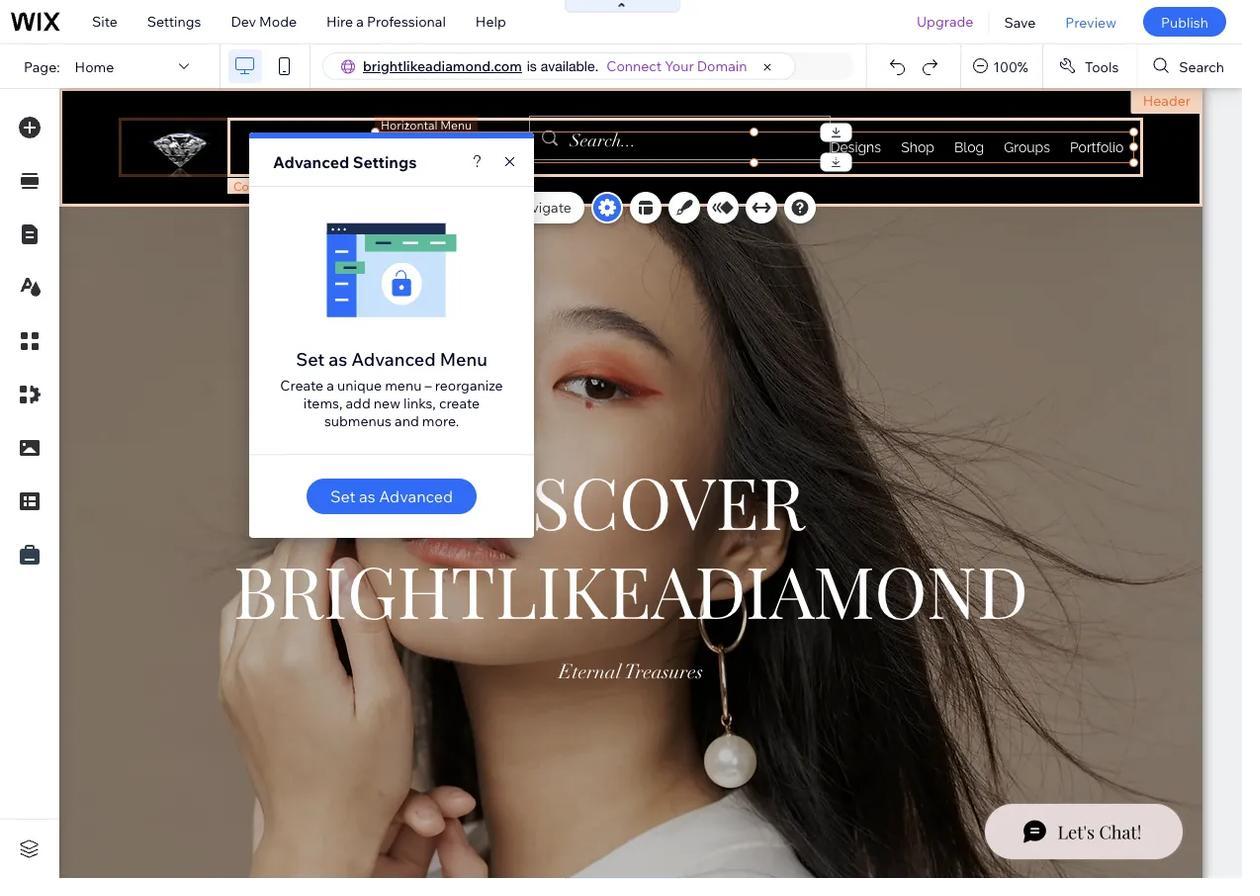 Task type: vqa. For each thing, say whether or not it's contained in the screenshot.
Set as Advanced's advanced
yes



Task type: describe. For each thing, give the bounding box(es) containing it.
manage
[[389, 199, 441, 216]]

set as advanced menu create a unique menu – reorganize items, add new links, create submenus and more.
[[280, 348, 503, 430]]

navigate
[[514, 199, 571, 216]]

save
[[1004, 13, 1036, 30]]

set for set as advanced menu create a unique menu – reorganize items, add new links, create submenus and more.
[[296, 348, 325, 370]]

dev mode
[[231, 13, 297, 30]]

home
[[75, 58, 114, 75]]

tools
[[1085, 58, 1119, 75]]

add
[[346, 395, 371, 412]]

tools button
[[1043, 44, 1137, 88]]

publish button
[[1143, 7, 1226, 37]]

connect
[[607, 57, 662, 75]]

available.
[[541, 58, 599, 74]]

column 2
[[233, 178, 286, 193]]

submenus
[[324, 412, 392, 430]]

–
[[425, 377, 432, 394]]

reorganize
[[435, 377, 503, 394]]

0 vertical spatial settings
[[147, 13, 201, 30]]

set for set as advanced
[[330, 487, 355, 506]]

advanced for set as advanced
[[379, 487, 453, 506]]

search button
[[1138, 44, 1242, 88]]

is
[[527, 58, 537, 74]]

menu
[[385, 377, 422, 394]]

column
[[233, 178, 277, 193]]

your
[[665, 57, 694, 75]]

a inside set as advanced menu create a unique menu – reorganize items, add new links, create submenus and more.
[[327, 377, 334, 394]]

more.
[[422, 412, 459, 430]]

search
[[1179, 58, 1224, 75]]

professional
[[367, 13, 446, 30]]



Task type: locate. For each thing, give the bounding box(es) containing it.
advanced
[[273, 152, 349, 172], [351, 348, 436, 370], [379, 487, 453, 506]]

1 horizontal spatial as
[[359, 487, 375, 506]]

advanced inside button
[[379, 487, 453, 506]]

100% button
[[961, 44, 1042, 88]]

preview button
[[1051, 0, 1131, 44]]

links,
[[403, 395, 436, 412]]

set down submenus
[[330, 487, 355, 506]]

2 vertical spatial advanced
[[379, 487, 453, 506]]

0 horizontal spatial a
[[327, 377, 334, 394]]

as up unique
[[329, 348, 347, 370]]

0 vertical spatial set
[[296, 348, 325, 370]]

and
[[395, 412, 419, 430]]

set as advanced
[[330, 487, 453, 506]]

set up create
[[296, 348, 325, 370]]

settings left dev
[[147, 13, 201, 30]]

new
[[374, 395, 400, 412]]

help
[[476, 13, 506, 30]]

advanced up 2
[[273, 152, 349, 172]]

dev
[[231, 13, 256, 30]]

advanced for set as advanced menu create a unique menu – reorganize items, add new links, create submenus and more.
[[351, 348, 436, 370]]

1 vertical spatial settings
[[353, 152, 417, 172]]

set inside button
[[330, 487, 355, 506]]

0 vertical spatial advanced
[[273, 152, 349, 172]]

settings up manage
[[353, 152, 417, 172]]

as down submenus
[[359, 487, 375, 506]]

unique
[[337, 377, 382, 394]]

0 horizontal spatial as
[[329, 348, 347, 370]]

domain
[[697, 57, 747, 75]]

menu inside set as advanced menu create a unique menu – reorganize items, add new links, create submenus and more.
[[440, 348, 487, 370]]

site
[[92, 13, 117, 30]]

set inside set as advanced menu create a unique menu – reorganize items, add new links, create submenus and more.
[[296, 348, 325, 370]]

header
[[1143, 92, 1191, 109]]

hire a professional
[[326, 13, 446, 30]]

0 horizontal spatial settings
[[147, 13, 201, 30]]

create
[[280, 377, 324, 394]]

100%
[[993, 58, 1028, 75]]

0 horizontal spatial set
[[296, 348, 325, 370]]

as inside set as advanced menu create a unique menu – reorganize items, add new links, create submenus and more.
[[329, 348, 347, 370]]

a right hire
[[356, 13, 364, 30]]

0 vertical spatial a
[[356, 13, 364, 30]]

advanced settings
[[273, 152, 417, 172]]

as
[[329, 348, 347, 370], [359, 487, 375, 506]]

set
[[296, 348, 325, 370], [330, 487, 355, 506]]

0 vertical spatial as
[[329, 348, 347, 370]]

publish
[[1161, 13, 1208, 30]]

advanced down and
[[379, 487, 453, 506]]

menu up reorganize
[[440, 348, 487, 370]]

a up items,
[[327, 377, 334, 394]]

save button
[[989, 0, 1051, 44]]

settings
[[147, 13, 201, 30], [353, 152, 417, 172]]

set as advanced button
[[306, 479, 477, 514]]

1 vertical spatial set
[[330, 487, 355, 506]]

menu right manage
[[444, 199, 481, 216]]

1 horizontal spatial a
[[356, 13, 364, 30]]

1 horizontal spatial settings
[[353, 152, 417, 172]]

as for set as advanced menu create a unique menu – reorganize items, add new links, create submenus and more.
[[329, 348, 347, 370]]

1 vertical spatial a
[[327, 377, 334, 394]]

1 vertical spatial as
[[359, 487, 375, 506]]

1 horizontal spatial set
[[330, 487, 355, 506]]

advanced up menu
[[351, 348, 436, 370]]

1 vertical spatial menu
[[440, 348, 487, 370]]

as for set as advanced
[[359, 487, 375, 506]]

menu
[[444, 199, 481, 216], [440, 348, 487, 370]]

1 vertical spatial advanced
[[351, 348, 436, 370]]

preview
[[1065, 13, 1116, 30]]

hire
[[326, 13, 353, 30]]

2
[[279, 178, 286, 193]]

create
[[439, 395, 480, 412]]

brightlikeadiamond.com
[[363, 57, 522, 75]]

as inside button
[[359, 487, 375, 506]]

is available. connect your domain
[[527, 57, 747, 75]]

mode
[[259, 13, 297, 30]]

advanced inside set as advanced menu create a unique menu – reorganize items, add new links, create submenus and more.
[[351, 348, 436, 370]]

items,
[[303, 395, 342, 412]]

upgrade
[[917, 13, 973, 30]]

a
[[356, 13, 364, 30], [327, 377, 334, 394]]

0 vertical spatial menu
[[444, 199, 481, 216]]

manage menu
[[389, 199, 481, 216]]



